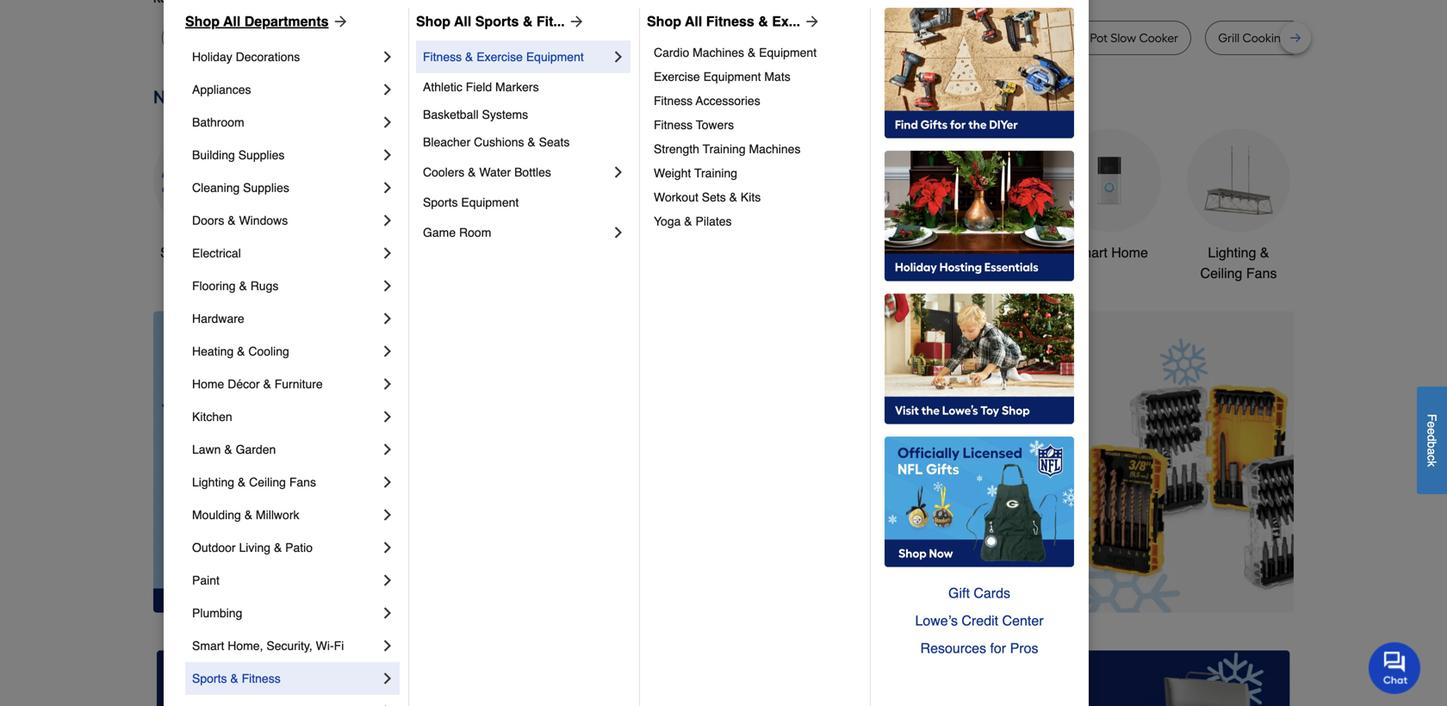 Task type: locate. For each thing, give the bounding box(es) containing it.
1 horizontal spatial cooking
[[1243, 31, 1289, 45]]

shop inside shop all fitness & ex... link
[[647, 13, 682, 29]]

1 horizontal spatial cooker
[[436, 31, 476, 45]]

fitness up the strength
[[654, 118, 693, 132]]

heating & cooling link
[[192, 335, 379, 368]]

workout
[[654, 190, 699, 204]]

smart home, security, wi-fi link
[[192, 630, 379, 663]]

machines down food warmer
[[693, 46, 745, 59]]

building supplies link
[[192, 139, 379, 171]]

decorations
[[236, 50, 300, 64]]

1 horizontal spatial sports
[[423, 196, 458, 209]]

0 horizontal spatial exercise
[[477, 50, 523, 64]]

0 horizontal spatial shop
[[185, 13, 220, 29]]

0 vertical spatial sports
[[475, 13, 519, 29]]

get up to 2 free select tools or batteries when you buy 1 with select purchases. image
[[157, 651, 516, 707]]

& inside 'link'
[[465, 50, 473, 64]]

c
[[1426, 455, 1440, 461]]

all for departments
[[223, 13, 241, 29]]

supplies up cleaning supplies
[[238, 148, 285, 162]]

chevron right image
[[379, 146, 396, 164], [610, 164, 627, 181], [379, 179, 396, 196], [379, 212, 396, 229], [610, 224, 627, 241], [379, 310, 396, 327], [379, 376, 396, 393], [379, 408, 396, 426], [379, 474, 396, 491], [379, 507, 396, 524], [379, 539, 396, 557], [379, 572, 396, 589], [379, 605, 396, 622], [379, 638, 396, 655]]

lighting & ceiling fans link
[[1187, 129, 1291, 284], [192, 466, 379, 499]]

chevron right image for hardware
[[379, 310, 396, 327]]

exercise equipment mats
[[654, 70, 791, 84]]

all inside "link"
[[223, 13, 241, 29]]

f e e d b a c k button
[[1418, 387, 1448, 495]]

new deals every day during 25 days of deals image
[[153, 83, 1294, 112]]

millwork
[[256, 508, 299, 522]]

2 horizontal spatial cooker
[[1140, 31, 1179, 45]]

microwave countertop
[[515, 31, 641, 45]]

advertisement region
[[0, 311, 509, 617]]

yoga & pilates link
[[654, 209, 858, 234]]

equipment
[[759, 46, 817, 59], [526, 50, 584, 64], [704, 70, 761, 84], [461, 196, 519, 209], [818, 265, 884, 281]]

0 vertical spatial outdoor
[[802, 245, 852, 261]]

sports up game
[[423, 196, 458, 209]]

supplies up windows
[[243, 181, 289, 195]]

e
[[1426, 422, 1440, 428], [1426, 428, 1440, 435]]

flooring
[[192, 279, 236, 293]]

all
[[223, 13, 241, 29], [454, 13, 472, 29], [685, 13, 703, 29], [196, 245, 211, 261]]

lawn & garden
[[192, 443, 276, 457]]

smart for smart home
[[1071, 245, 1108, 261]]

0 vertical spatial ceiling
[[1201, 265, 1243, 281]]

1 vertical spatial machines
[[749, 142, 801, 156]]

crock down departments
[[283, 31, 315, 45]]

0 vertical spatial bathroom
[[192, 115, 244, 129]]

0 horizontal spatial cooking
[[851, 31, 897, 45]]

1 cooking from the left
[[851, 31, 897, 45]]

strength training machines link
[[654, 137, 858, 161]]

0 horizontal spatial crock
[[283, 31, 315, 45]]

2 horizontal spatial shop
[[647, 13, 682, 29]]

3 slow from the left
[[1111, 31, 1137, 45]]

pot
[[318, 31, 335, 45], [830, 31, 848, 45], [900, 31, 918, 45], [998, 31, 1016, 45], [1090, 31, 1108, 45]]

flooring & rugs
[[192, 279, 279, 293]]

fitness accessories link
[[654, 89, 858, 113]]

cooking
[[851, 31, 897, 45], [1243, 31, 1289, 45]]

outdoor tools & equipment
[[802, 245, 901, 281]]

plumbing
[[192, 607, 242, 620]]

training
[[703, 142, 746, 156], [695, 166, 738, 180]]

1 e from the top
[[1426, 422, 1440, 428]]

0 horizontal spatial sports
[[192, 672, 227, 686]]

all up slow cooker
[[223, 13, 241, 29]]

bathroom link
[[192, 106, 379, 139], [929, 129, 1032, 263]]

1 vertical spatial lighting & ceiling fans
[[192, 476, 316, 489]]

outdoor down moulding
[[192, 541, 236, 555]]

mats
[[765, 70, 791, 84]]

outdoor for outdoor tools & equipment
[[802, 245, 852, 261]]

garden
[[236, 443, 276, 457]]

equipment down tools
[[818, 265, 884, 281]]

0 horizontal spatial lighting & ceiling fans
[[192, 476, 316, 489]]

0 horizontal spatial smart
[[192, 639, 224, 653]]

1 horizontal spatial arrow right image
[[801, 13, 821, 30]]

all up triple slow cooker
[[454, 13, 472, 29]]

shop up cardio
[[647, 13, 682, 29]]

1 horizontal spatial lighting & ceiling fans
[[1201, 245, 1277, 281]]

pilates
[[696, 215, 732, 228]]

2 horizontal spatial crock
[[1055, 31, 1087, 45]]

crock down ex...
[[795, 31, 828, 45]]

1 horizontal spatial bathroom link
[[929, 129, 1032, 263]]

lowe's credit center link
[[885, 608, 1075, 635]]

1 horizontal spatial smart
[[1071, 245, 1108, 261]]

exercise inside 'link'
[[477, 50, 523, 64]]

1 horizontal spatial exercise
[[654, 70, 700, 84]]

1 vertical spatial exercise
[[654, 70, 700, 84]]

up to 35 percent off select small appliances. image
[[544, 651, 904, 707]]

supplies for cleaning supplies
[[243, 181, 289, 195]]

& inside "link"
[[239, 279, 247, 293]]

2 cooker from the left
[[436, 31, 476, 45]]

sports & fitness
[[192, 672, 281, 686]]

slow
[[175, 31, 201, 45], [408, 31, 433, 45], [1111, 31, 1137, 45]]

chevron right image for kitchen
[[379, 408, 396, 426]]

2 shop from the left
[[416, 13, 451, 29]]

crock for crock pot cooking pot
[[795, 31, 828, 45]]

chevron right image for sports & fitness
[[379, 670, 396, 688]]

2 e from the top
[[1426, 428, 1440, 435]]

shop inside shop all sports & fit... link
[[416, 13, 451, 29]]

pot for instant pot
[[998, 31, 1016, 45]]

towers
[[696, 118, 734, 132]]

ceiling
[[1201, 265, 1243, 281], [249, 476, 286, 489]]

bottles
[[515, 165, 551, 179]]

resources
[[921, 641, 987, 657]]

shop all fitness & ex... link
[[647, 11, 821, 32]]

pros
[[1010, 641, 1039, 657]]

1 vertical spatial home
[[192, 377, 224, 391]]

sports up the fitness & exercise equipment
[[475, 13, 519, 29]]

grill cooking grate & warming rack
[[1219, 31, 1419, 45]]

chevron right image for home décor & furniture
[[379, 376, 396, 393]]

lighting
[[1208, 245, 1257, 261], [192, 476, 234, 489]]

all right shop
[[196, 245, 211, 261]]

fitness towers link
[[654, 113, 858, 137]]

chevron right image for lighting & ceiling fans
[[379, 474, 396, 491]]

rugs
[[251, 279, 279, 293]]

0 horizontal spatial arrow right image
[[565, 13, 586, 30]]

2 arrow right image from the left
[[801, 13, 821, 30]]

1 vertical spatial training
[[695, 166, 738, 180]]

lowe's
[[916, 613, 958, 629]]

3 crock from the left
[[1055, 31, 1087, 45]]

kitchen link
[[192, 401, 379, 433]]

cardio machines & equipment link
[[654, 41, 858, 65]]

equipment for fitness & exercise equipment
[[526, 50, 584, 64]]

coolers & water bottles
[[423, 165, 551, 179]]

arrow right image
[[329, 13, 349, 30], [801, 13, 821, 30]]

1 vertical spatial smart
[[192, 639, 224, 653]]

visit the lowe's toy shop. image
[[885, 294, 1075, 425]]

2 vertical spatial sports
[[192, 672, 227, 686]]

machines up weight training link
[[749, 142, 801, 156]]

2 crock from the left
[[795, 31, 828, 45]]

chevron right image for doors & windows
[[379, 212, 396, 229]]

2 horizontal spatial slow
[[1111, 31, 1137, 45]]

1 horizontal spatial machines
[[749, 142, 801, 156]]

1 horizontal spatial lighting
[[1208, 245, 1257, 261]]

equipment down microwave
[[526, 50, 584, 64]]

shop
[[185, 13, 220, 29], [416, 13, 451, 29], [647, 13, 682, 29]]

shop all fitness & ex...
[[647, 13, 801, 29]]

fitness down triple slow cooker
[[423, 50, 462, 64]]

crock for crock pot
[[283, 31, 315, 45]]

arrow right image up crock pot cooking pot
[[801, 13, 821, 30]]

shop up triple slow cooker
[[416, 13, 451, 29]]

training down towers
[[703, 142, 746, 156]]

warmer
[[711, 31, 756, 45]]

chevron right image for holiday decorations
[[379, 48, 396, 65]]

1 slow from the left
[[175, 31, 201, 45]]

cooker left grill
[[1140, 31, 1179, 45]]

all for fitness
[[685, 13, 703, 29]]

0 vertical spatial exercise
[[477, 50, 523, 64]]

1 vertical spatial ceiling
[[249, 476, 286, 489]]

1 horizontal spatial outdoor
[[802, 245, 852, 261]]

1 vertical spatial lighting
[[192, 476, 234, 489]]

basketball
[[423, 108, 479, 122]]

seats
[[539, 135, 570, 149]]

outdoor tools & equipment link
[[800, 129, 903, 284]]

1 horizontal spatial lighting & ceiling fans link
[[1187, 129, 1291, 284]]

& inside outdoor tools & equipment
[[891, 245, 901, 261]]

chevron right image for heating & cooling
[[379, 343, 396, 360]]

0 vertical spatial home
[[1112, 245, 1149, 261]]

1 vertical spatial sports
[[423, 196, 458, 209]]

equipment inside 'link'
[[526, 50, 584, 64]]

outdoor left tools
[[802, 245, 852, 261]]

0 vertical spatial lighting & ceiling fans link
[[1187, 129, 1291, 284]]

1 horizontal spatial crock
[[795, 31, 828, 45]]

&
[[523, 13, 533, 29], [758, 13, 768, 29], [1326, 31, 1335, 45], [748, 46, 756, 59], [465, 50, 473, 64], [528, 135, 536, 149], [468, 165, 476, 179], [730, 190, 738, 204], [228, 214, 236, 227], [684, 215, 693, 228], [891, 245, 901, 261], [1261, 245, 1270, 261], [239, 279, 247, 293], [237, 345, 245, 358], [263, 377, 271, 391], [224, 443, 232, 457], [238, 476, 246, 489], [244, 508, 253, 522], [274, 541, 282, 555], [230, 672, 238, 686]]

0 horizontal spatial fans
[[289, 476, 316, 489]]

0 vertical spatial smart
[[1071, 245, 1108, 261]]

e up b
[[1426, 428, 1440, 435]]

outdoor inside outdoor tools & equipment
[[802, 245, 852, 261]]

equipment inside outdoor tools & equipment
[[818, 265, 884, 281]]

fans
[[1247, 265, 1277, 281], [289, 476, 316, 489]]

coolers
[[423, 165, 465, 179]]

4 pot from the left
[[998, 31, 1016, 45]]

crock
[[283, 31, 315, 45], [795, 31, 828, 45], [1055, 31, 1087, 45]]

chevron right image for electrical
[[379, 245, 396, 262]]

strength
[[654, 142, 700, 156]]

sports down plumbing
[[192, 672, 227, 686]]

scroll to item #5 image
[[958, 582, 999, 589]]

paint link
[[192, 564, 379, 597]]

cooker down "shop all sports & fit..."
[[436, 31, 476, 45]]

pot for crock pot slow cooker
[[1090, 31, 1108, 45]]

0 horizontal spatial outdoor
[[192, 541, 236, 555]]

b
[[1426, 442, 1440, 448]]

3 shop from the left
[[647, 13, 682, 29]]

0 horizontal spatial lighting & ceiling fans link
[[192, 466, 379, 499]]

0 vertical spatial arrow right image
[[565, 13, 586, 30]]

1 pot from the left
[[318, 31, 335, 45]]

fitness & exercise equipment link
[[423, 41, 610, 73]]

a
[[1426, 448, 1440, 455]]

0 horizontal spatial lighting
[[192, 476, 234, 489]]

shop up slow cooker
[[185, 13, 220, 29]]

hardware
[[192, 312, 244, 326]]

0 vertical spatial lighting & ceiling fans
[[1201, 245, 1277, 281]]

credit
[[962, 613, 999, 629]]

gift
[[949, 586, 970, 601]]

shop all sports & fit...
[[416, 13, 565, 29]]

fitness inside 'link'
[[423, 50, 462, 64]]

2 pot from the left
[[830, 31, 848, 45]]

lawn & garden link
[[192, 433, 379, 466]]

0 horizontal spatial cooker
[[203, 31, 243, 45]]

1 horizontal spatial shop
[[416, 13, 451, 29]]

training up sets
[[695, 166, 738, 180]]

arrow right image
[[565, 13, 586, 30], [1262, 462, 1280, 479]]

1 horizontal spatial slow
[[408, 31, 433, 45]]

equipment up mats
[[759, 46, 817, 59]]

chevron right image
[[379, 48, 396, 65], [610, 48, 627, 65], [379, 81, 396, 98], [379, 114, 396, 131], [379, 245, 396, 262], [379, 277, 396, 295], [379, 343, 396, 360], [379, 441, 396, 458], [379, 670, 396, 688], [379, 703, 396, 707]]

resources for pros link
[[885, 635, 1075, 663]]

1 crock from the left
[[283, 31, 315, 45]]

décor
[[228, 377, 260, 391]]

scroll to item #4 image
[[916, 582, 958, 589]]

supplies inside 'link'
[[238, 148, 285, 162]]

1 shop from the left
[[185, 13, 220, 29]]

crock pot
[[283, 31, 335, 45]]

training for strength
[[703, 142, 746, 156]]

1 vertical spatial bathroom
[[951, 245, 1011, 261]]

cards
[[974, 586, 1011, 601]]

fitness up fitness towers on the top of the page
[[654, 94, 693, 108]]

equipment down "coolers & water bottles"
[[461, 196, 519, 209]]

0 vertical spatial fans
[[1247, 265, 1277, 281]]

e up d
[[1426, 422, 1440, 428]]

5 pot from the left
[[1090, 31, 1108, 45]]

cooker up holiday
[[203, 31, 243, 45]]

crock right instant pot
[[1055, 31, 1087, 45]]

exercise down cardio
[[654, 70, 700, 84]]

chevron right image for plumbing
[[379, 605, 396, 622]]

gift cards
[[949, 586, 1011, 601]]

1 vertical spatial supplies
[[243, 181, 289, 195]]

1 vertical spatial outdoor
[[192, 541, 236, 555]]

1 arrow right image from the left
[[329, 13, 349, 30]]

scroll to item #2 image
[[830, 582, 872, 589]]

shop inside the shop all departments "link"
[[185, 13, 220, 29]]

doors & windows
[[192, 214, 288, 227]]

1 horizontal spatial bathroom
[[951, 245, 1011, 261]]

0 horizontal spatial slow
[[175, 31, 201, 45]]

arrow right image up crock pot
[[329, 13, 349, 30]]

chevron right image for smart home, security, wi-fi
[[379, 638, 396, 655]]

workout sets & kits link
[[654, 185, 858, 209]]

patio
[[285, 541, 313, 555]]

0 vertical spatial machines
[[693, 46, 745, 59]]

1 vertical spatial arrow right image
[[1262, 462, 1280, 479]]

fitness towers
[[654, 118, 734, 132]]

0 vertical spatial supplies
[[238, 148, 285, 162]]

0 vertical spatial training
[[703, 142, 746, 156]]

arrow right image inside the shop all departments "link"
[[329, 13, 349, 30]]

furniture
[[275, 377, 323, 391]]

lighting & ceiling fans
[[1201, 245, 1277, 281], [192, 476, 316, 489]]

shop these last-minute gifts. $99 or less. quantities are limited and won't last. image
[[153, 311, 432, 613]]

accessories
[[696, 94, 761, 108]]

exercise up markers
[[477, 50, 523, 64]]

chevron right image for outdoor living & patio
[[379, 539, 396, 557]]

0 horizontal spatial ceiling
[[249, 476, 286, 489]]

shop for shop all departments
[[185, 13, 220, 29]]

crock for crock pot slow cooker
[[1055, 31, 1087, 45]]

0 horizontal spatial machines
[[693, 46, 745, 59]]

arrow right image inside shop all fitness & ex... link
[[801, 13, 821, 30]]

all up 'food'
[[685, 13, 703, 29]]

0 horizontal spatial arrow right image
[[329, 13, 349, 30]]



Task type: describe. For each thing, give the bounding box(es) containing it.
warming
[[1338, 31, 1389, 45]]

fitness down smart home, security, wi-fi
[[242, 672, 281, 686]]

markers
[[496, 80, 539, 94]]

2 cooking from the left
[[1243, 31, 1289, 45]]

for
[[991, 641, 1007, 657]]

building supplies
[[192, 148, 285, 162]]

home décor & furniture link
[[192, 368, 379, 401]]

chevron right image for paint
[[379, 572, 396, 589]]

smart for smart home, security, wi-fi
[[192, 639, 224, 653]]

crock pot slow cooker
[[1055, 31, 1179, 45]]

cardio machines & equipment
[[654, 46, 817, 59]]

athletic field markers
[[423, 80, 539, 94]]

cleaning
[[192, 181, 240, 195]]

chevron right image for cleaning supplies
[[379, 179, 396, 196]]

1 horizontal spatial arrow right image
[[1262, 462, 1280, 479]]

chevron right image for flooring & rugs
[[379, 277, 396, 295]]

arrow right image inside shop all sports & fit... link
[[565, 13, 586, 30]]

athletic field markers link
[[423, 73, 627, 101]]

chevron right image for coolers & water bottles
[[610, 164, 627, 181]]

bleacher
[[423, 135, 471, 149]]

appliances
[[192, 83, 251, 97]]

1 cooker from the left
[[203, 31, 243, 45]]

sports for sports equipment
[[423, 196, 458, 209]]

sports equipment link
[[423, 189, 627, 216]]

systems
[[482, 108, 528, 122]]

1 horizontal spatial ceiling
[[1201, 265, 1243, 281]]

shop for shop all fitness & ex...
[[647, 13, 682, 29]]

wi-
[[316, 639, 334, 653]]

slow cooker
[[175, 31, 243, 45]]

home,
[[228, 639, 263, 653]]

doors & windows link
[[192, 204, 379, 237]]

field
[[466, 80, 492, 94]]

yoga
[[654, 215, 681, 228]]

countertop
[[578, 31, 641, 45]]

0 horizontal spatial bathroom link
[[192, 106, 379, 139]]

workout sets & kits
[[654, 190, 761, 204]]

chevron right image for building supplies
[[379, 146, 396, 164]]

holiday decorations link
[[192, 41, 379, 73]]

& inside "link"
[[244, 508, 253, 522]]

all for sports
[[454, 13, 472, 29]]

1 horizontal spatial home
[[1112, 245, 1149, 261]]

training for weight
[[695, 166, 738, 180]]

officially licensed n f l gifts. shop now. image
[[885, 437, 1075, 568]]

home décor & furniture
[[192, 377, 323, 391]]

security,
[[267, 639, 313, 653]]

fitness & exercise equipment
[[423, 50, 584, 64]]

f
[[1426, 414, 1440, 422]]

chevron right image for game room
[[610, 224, 627, 241]]

holiday hosting essentials. image
[[885, 151, 1075, 282]]

arrow right image for shop all fitness & ex...
[[801, 13, 821, 30]]

fitness for fitness towers
[[654, 118, 693, 132]]

up to 50 percent off select tools and accessories. image
[[509, 311, 1344, 613]]

bleacher cushions & seats
[[423, 135, 570, 149]]

arrow right image for shop all departments
[[329, 13, 349, 30]]

basketball systems
[[423, 108, 528, 122]]

shop for shop all sports & fit...
[[416, 13, 451, 29]]

windows
[[239, 214, 288, 227]]

supplies for building supplies
[[238, 148, 285, 162]]

pot for crock pot
[[318, 31, 335, 45]]

shop all departments link
[[185, 11, 349, 32]]

chat invite button image
[[1369, 642, 1422, 695]]

2 slow from the left
[[408, 31, 433, 45]]

chevron right image for bathroom
[[379, 114, 396, 131]]

paint
[[192, 574, 220, 588]]

recommended searches for you heading
[[153, 0, 1294, 7]]

0 vertical spatial lighting
[[1208, 245, 1257, 261]]

moulding & millwork link
[[192, 499, 379, 532]]

1 vertical spatial fans
[[289, 476, 316, 489]]

flooring & rugs link
[[192, 270, 379, 302]]

center
[[1003, 613, 1044, 629]]

all for deals
[[196, 245, 211, 261]]

chevron right image for appliances
[[379, 81, 396, 98]]

tools
[[856, 245, 888, 261]]

smart home
[[1071, 245, 1149, 261]]

3 pot from the left
[[900, 31, 918, 45]]

equipment for cardio machines & equipment
[[759, 46, 817, 59]]

outdoor for outdoor living & patio
[[192, 541, 236, 555]]

food
[[681, 31, 708, 45]]

chevron right image for fitness & exercise equipment
[[610, 48, 627, 65]]

1 vertical spatial lighting & ceiling fans link
[[192, 466, 379, 499]]

bleacher cushions & seats link
[[423, 128, 627, 156]]

cooling
[[248, 345, 289, 358]]

building
[[192, 148, 235, 162]]

2 horizontal spatial sports
[[475, 13, 519, 29]]

fitness for fitness & exercise equipment
[[423, 50, 462, 64]]

moulding & millwork
[[192, 508, 299, 522]]

triple slow cooker
[[375, 31, 476, 45]]

shop all deals
[[160, 245, 250, 261]]

cardio
[[654, 46, 690, 59]]

up to 30 percent off select grills and accessories. image
[[931, 651, 1291, 707]]

basketball systems link
[[423, 101, 627, 128]]

shop
[[160, 245, 192, 261]]

fitness accessories
[[654, 94, 761, 108]]

gift cards link
[[885, 580, 1075, 608]]

game room link
[[423, 216, 610, 249]]

fit...
[[537, 13, 565, 29]]

athletic
[[423, 80, 463, 94]]

lawn
[[192, 443, 221, 457]]

equipment down cardio machines & equipment
[[704, 70, 761, 84]]

holiday
[[192, 50, 232, 64]]

fitness for fitness accessories
[[654, 94, 693, 108]]

1 horizontal spatial fans
[[1247, 265, 1277, 281]]

fitness up warmer
[[706, 13, 755, 29]]

chevron right image for moulding & millwork
[[379, 507, 396, 524]]

plumbing link
[[192, 597, 379, 630]]

d
[[1426, 435, 1440, 442]]

appliances link
[[192, 73, 379, 106]]

shop all deals link
[[153, 129, 257, 263]]

weight training
[[654, 166, 738, 180]]

pot for crock pot cooking pot
[[830, 31, 848, 45]]

lowe's credit center
[[916, 613, 1044, 629]]

yoga & pilates
[[654, 215, 732, 228]]

sports equipment
[[423, 196, 519, 209]]

strength training machines
[[654, 142, 801, 156]]

smart home, security, wi-fi
[[192, 639, 344, 653]]

0 horizontal spatial home
[[192, 377, 224, 391]]

fi
[[334, 639, 344, 653]]

holiday decorations
[[192, 50, 300, 64]]

sports for sports & fitness
[[192, 672, 227, 686]]

0 horizontal spatial bathroom
[[192, 115, 244, 129]]

cleaning supplies link
[[192, 171, 379, 204]]

grill
[[1219, 31, 1240, 45]]

smart home link
[[1058, 129, 1162, 263]]

game room
[[423, 226, 491, 240]]

coolers & water bottles link
[[423, 156, 610, 189]]

triple
[[375, 31, 405, 45]]

find gifts for the diyer. image
[[885, 8, 1075, 139]]

crock pot cooking pot
[[795, 31, 918, 45]]

equipment for outdoor tools & equipment
[[818, 265, 884, 281]]

sets
[[702, 190, 726, 204]]

chevron right image for lawn & garden
[[379, 441, 396, 458]]

3 cooker from the left
[[1140, 31, 1179, 45]]



Task type: vqa. For each thing, say whether or not it's contained in the screenshot.
building supplies link
yes



